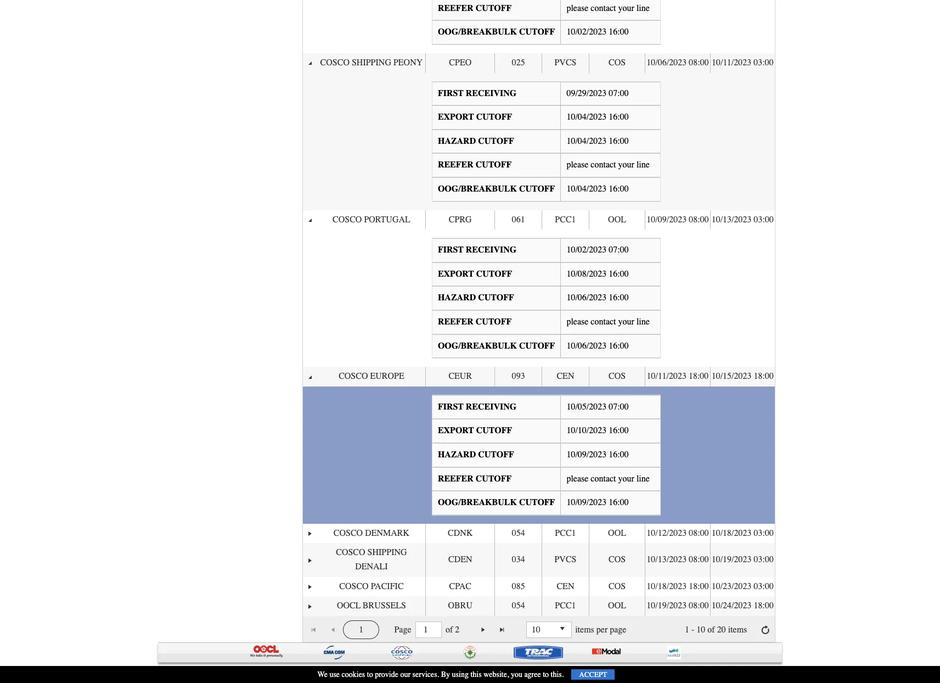 Task type: locate. For each thing, give the bounding box(es) containing it.
4 oog/breakbulk from the top
[[438, 498, 517, 507]]

oog/breakbulk cutoff
[[438, 27, 555, 37], [438, 184, 555, 194], [438, 341, 555, 351], [438, 498, 555, 507]]

oog/breakbulk cutoff up 093
[[438, 341, 555, 351]]

10 right go to the last page icon
[[532, 625, 541, 634]]

093
[[512, 371, 525, 381]]

oog/breakbulk up ceur at bottom
[[438, 341, 517, 351]]

shipping for denali
[[368, 548, 407, 557]]

oog/breakbulk cutoff up the 025 in the right of the page
[[438, 27, 555, 37]]

oog/breakbulk cutoff up cdnk
[[438, 498, 555, 507]]

1 vertical spatial 054 cell
[[495, 596, 542, 616]]

please contact your line for 09/29/2023
[[567, 160, 650, 170]]

pvcs cell right the 034
[[542, 543, 589, 577]]

1 ool from the top
[[608, 214, 626, 224]]

0 vertical spatial 10/19/2023
[[712, 555, 752, 564]]

hazard cutoff for 10/06/2023 16:00
[[438, 293, 514, 303]]

hazard
[[438, 136, 476, 146], [438, 293, 476, 303], [438, 450, 476, 460]]

1 first receiving from the top
[[438, 88, 517, 98]]

2 hazard from the top
[[438, 293, 476, 303]]

2 items from the left
[[728, 625, 747, 635]]

first
[[438, 88, 464, 98], [438, 245, 464, 255], [438, 402, 464, 412]]

0 vertical spatial 10/13/2023
[[712, 214, 752, 224]]

0 horizontal spatial 10/13/2023
[[647, 555, 687, 564]]

0 vertical spatial shipping
[[352, 58, 391, 68]]

0 vertical spatial cen cell
[[542, 367, 589, 386]]

row containing oocl brussels
[[303, 596, 775, 616]]

export down cprg cell
[[438, 269, 474, 279]]

2 pcc1 cell from the top
[[542, 524, 589, 543]]

4 contact from the top
[[591, 474, 616, 483]]

0 vertical spatial 10/06/2023
[[647, 58, 687, 68]]

0 vertical spatial 10/04/2023 16:00
[[567, 112, 629, 122]]

2 08:00 from the top
[[689, 214, 709, 224]]

0 vertical spatial 054 cell
[[495, 524, 542, 543]]

10/09/2023
[[647, 214, 687, 224], [567, 450, 607, 460], [567, 498, 607, 507]]

10/11/2023 18:00 10/15/2023 18:00
[[647, 371, 774, 381]]

2 ool cell from the top
[[589, 524, 645, 543]]

oog/breakbulk up cprg
[[438, 184, 517, 194]]

3 row from the top
[[303, 367, 775, 386]]

0 vertical spatial pcc1 cell
[[542, 210, 589, 230]]

2 oog/breakbulk from the top
[[438, 184, 517, 194]]

07:00 up 10/10/2023 16:00
[[609, 402, 629, 412]]

6 row from the top
[[303, 577, 775, 596]]

row group
[[303, 0, 775, 616]]

1 vertical spatial pvcs
[[555, 555, 577, 564]]

3 reefer cutoff from the top
[[438, 317, 512, 327]]

cen cell for 085
[[542, 577, 589, 596]]

peony
[[394, 58, 423, 68]]

agree
[[525, 670, 541, 679]]

18:00
[[689, 371, 709, 381], [754, 371, 774, 381], [689, 581, 709, 591], [754, 601, 774, 611]]

3 cos cell from the top
[[589, 543, 645, 577]]

10/13/2023 right 10/09/2023 08:00 cell at the right top of the page
[[712, 214, 752, 224]]

1 horizontal spatial items
[[728, 625, 747, 635]]

1 1 from the left
[[359, 625, 364, 635]]

2 vertical spatial pcc1 cell
[[542, 596, 589, 616]]

054 cell up the 034
[[495, 524, 542, 543]]

1 hazard from the top
[[438, 136, 476, 146]]

2 vertical spatial 10/06/2023
[[567, 341, 607, 351]]

4 please from the top
[[567, 474, 589, 483]]

0 vertical spatial pcc1
[[555, 214, 576, 224]]

row containing cosco shipping peony
[[303, 53, 775, 73]]

pcc1 cell for 10/12/2023 08:00 10/18/2023 03:00
[[542, 524, 589, 543]]

4 row from the top
[[303, 524, 775, 543]]

054 cell
[[495, 524, 542, 543], [495, 596, 542, 616]]

054
[[512, 528, 525, 538], [512, 601, 525, 611]]

054 cell for obru
[[495, 596, 542, 616]]

accept button
[[572, 669, 615, 680]]

10/19/2023 down 10/18/2023 18:00 cell
[[647, 601, 687, 611]]

03:00 for 10/13/2023 08:00 10/19/2023 03:00
[[754, 555, 774, 564]]

0 horizontal spatial 10/19/2023
[[647, 601, 687, 611]]

2 10/09/2023 16:00 from the top
[[567, 498, 629, 507]]

1 vertical spatial 10/09/2023
[[567, 450, 607, 460]]

1 row from the top
[[303, 53, 775, 73]]

contact for 09/29/2023
[[591, 160, 616, 170]]

2 contact from the top
[[591, 160, 616, 170]]

row
[[303, 53, 775, 73], [303, 210, 775, 230], [303, 367, 775, 386], [303, 524, 775, 543], [303, 543, 775, 577], [303, 577, 775, 596], [303, 596, 775, 616]]

3 first from the top
[[438, 402, 464, 412]]

3 08:00 from the top
[[689, 528, 709, 538]]

1 10/06/2023 16:00 from the top
[[567, 293, 629, 303]]

export down cpeo cell
[[438, 112, 474, 122]]

hazard for 10/09/2023 16:00
[[438, 450, 476, 460]]

ool cell for 10/09/2023 08:00
[[589, 210, 645, 230]]

2 07:00 from the top
[[609, 245, 629, 255]]

0 vertical spatial export cutoff
[[438, 112, 512, 122]]

export
[[438, 112, 474, 122], [438, 269, 474, 279], [438, 426, 474, 436]]

2 10/06/2023 16:00 from the top
[[567, 341, 629, 351]]

shipping down denmark
[[368, 548, 407, 557]]

2 10/02/2023 from the top
[[567, 245, 607, 255]]

10/04/2023 16:00
[[567, 112, 629, 122], [567, 136, 629, 146], [567, 184, 629, 194]]

pvcs cell
[[542, 53, 589, 73], [542, 543, 589, 577]]

1 ool cell from the top
[[589, 210, 645, 230]]

reserved.
[[385, 668, 416, 678]]

3 10/04/2023 16:00 from the top
[[567, 184, 629, 194]]

10 right -
[[697, 625, 706, 635]]

10/04/2023
[[567, 112, 607, 122], [567, 136, 607, 146], [567, 184, 607, 194]]

2 vertical spatial export
[[438, 426, 474, 436]]

2 please from the top
[[567, 160, 589, 170]]

1 vertical spatial export
[[438, 269, 474, 279]]

2 reefer from the top
[[438, 160, 474, 170]]

0 vertical spatial first receiving
[[438, 88, 517, 98]]

ool for 10/09/2023 08:00 10/13/2023 03:00
[[608, 214, 626, 224]]

cosco
[[320, 58, 350, 68], [333, 214, 362, 224], [339, 371, 368, 381], [334, 528, 363, 538], [336, 548, 365, 557], [339, 581, 369, 591]]

long
[[206, 668, 222, 678]]

cosco denmark cell
[[318, 524, 426, 543]]

1 items from the left
[[575, 625, 595, 635]]

2 054 cell from the top
[[495, 596, 542, 616]]

10/19/2023 08:00 10/24/2023 18:00
[[647, 601, 774, 611]]

first receiving down ceur cell
[[438, 402, 517, 412]]

of 2
[[446, 625, 460, 635]]

1 vertical spatial receiving
[[466, 245, 517, 255]]

1 cen from the top
[[557, 371, 575, 381]]

items left per
[[575, 625, 595, 635]]

your
[[619, 3, 635, 13], [619, 160, 635, 170], [619, 317, 635, 327], [619, 474, 635, 483]]

2 hazard cutoff from the top
[[438, 293, 514, 303]]

first receiving down cpeo cell
[[438, 88, 517, 98]]

03:00
[[754, 58, 774, 68], [754, 214, 774, 224], [754, 528, 774, 538], [754, 555, 774, 564], [754, 581, 774, 591]]

1 horizontal spatial 1
[[685, 625, 690, 635]]

2 vertical spatial 07:00
[[609, 402, 629, 412]]

pvcs cell up 09/29/2023
[[542, 53, 589, 73]]

first receiving
[[438, 88, 517, 98], [438, 245, 517, 255], [438, 402, 517, 412]]

hazard for 10/04/2023 16:00
[[438, 136, 476, 146]]

cosco portugal cell
[[318, 210, 426, 230]]

2 first receiving from the top
[[438, 245, 517, 255]]

ool cell up 10/02/2023 07:00 on the top right of the page
[[589, 210, 645, 230]]

row containing cosco europe
[[303, 367, 775, 386]]

oocl brussels cell
[[318, 596, 426, 616]]

08:00 for 10/19/2023 08:00
[[689, 601, 709, 611]]

container
[[245, 668, 276, 678]]

1 vertical spatial ool cell
[[589, 524, 645, 543]]

first for 09/29/2023 07:00
[[438, 88, 464, 98]]

1 vertical spatial pcc1 cell
[[542, 524, 589, 543]]

10/19/2023
[[712, 555, 752, 564], [647, 601, 687, 611]]

10/24/2023
[[712, 601, 752, 611]]

oog/breakbulk for 10/02/2023 16:00
[[438, 27, 517, 37]]

cosco for cosco pacific
[[339, 581, 369, 591]]

cpeo cell
[[426, 53, 495, 73]]

4 reefer from the top
[[438, 474, 474, 483]]

cos cell
[[589, 53, 645, 73], [589, 367, 645, 386], [589, 543, 645, 577], [589, 577, 645, 596]]

0 vertical spatial 10/02/2023
[[567, 27, 607, 37]]

10/06/2023 08:00 10/11/2023 03:00
[[647, 58, 774, 68]]

3 ool from the top
[[608, 601, 626, 611]]

cosco for cosco shipping peony
[[320, 58, 350, 68]]

reefer up ceur at bottom
[[438, 317, 474, 327]]

3 pcc1 from the top
[[555, 601, 576, 611]]

10/02/2023
[[567, 27, 607, 37], [567, 245, 607, 255]]

1 contact from the top
[[591, 3, 616, 13]]

reefer for 10/02/2023
[[438, 317, 474, 327]]

2 vertical spatial 10/04/2023 16:00
[[567, 184, 629, 194]]

1 your from the top
[[619, 3, 635, 13]]

1 cos cell from the top
[[589, 53, 645, 73]]

3 please contact your line from the top
[[567, 317, 650, 327]]

1 to from the left
[[367, 670, 373, 679]]

oog/breakbulk
[[438, 27, 517, 37], [438, 184, 517, 194], [438, 341, 517, 351], [438, 498, 517, 507]]

ool
[[608, 214, 626, 224], [608, 528, 626, 538], [608, 601, 626, 611]]

3 receiving from the top
[[466, 402, 517, 412]]

of left 2
[[446, 625, 453, 635]]

3 please from the top
[[567, 317, 589, 327]]

pvcs up 09/29/2023
[[555, 58, 577, 68]]

07:00 up 10/08/2023 16:00
[[609, 245, 629, 255]]

shipping
[[352, 58, 391, 68], [368, 548, 407, 557]]

4 reefer cutoff from the top
[[438, 474, 512, 483]]

oog/breakbulk cutoff for 10/02/2023 16:00
[[438, 27, 555, 37]]

ool cell up page
[[589, 596, 645, 616]]

1 down oocl brussels cell at the left of page
[[359, 625, 364, 635]]

054 down 085 cell on the right bottom of the page
[[512, 601, 525, 611]]

1 vertical spatial 10/04/2023 16:00
[[567, 136, 629, 146]]

cdnk
[[448, 528, 473, 538]]

cosco shipping denali
[[336, 548, 407, 572]]

1 vertical spatial pvcs cell
[[542, 543, 589, 577]]

0 vertical spatial 10/09/2023 16:00
[[567, 450, 629, 460]]

all
[[352, 668, 361, 678]]

1
[[359, 625, 364, 635], [685, 625, 690, 635]]

row containing cosco shipping denali
[[303, 543, 775, 577]]

cpeo
[[449, 58, 472, 68]]

10/04/2023 16:00 for oog/breakbulk cutoff
[[567, 184, 629, 194]]

08:00 for 10/06/2023 08:00
[[689, 58, 709, 68]]

first down ceur cell
[[438, 402, 464, 412]]

cen right the 085
[[557, 581, 575, 591]]

4 please contact your line from the top
[[567, 474, 650, 483]]

10/18/2023 18:00 cell
[[645, 577, 710, 596]]

cosco for cosco shipping denali
[[336, 548, 365, 557]]

1 vertical spatial ool
[[608, 528, 626, 538]]

10/06/2023 08:00 cell
[[645, 53, 710, 73]]

0 vertical spatial 07:00
[[609, 88, 629, 98]]

0 vertical spatial hazard
[[438, 136, 476, 146]]

0 horizontal spatial items
[[575, 625, 595, 635]]

pcc1 cell
[[542, 210, 589, 230], [542, 524, 589, 543], [542, 596, 589, 616]]

1 vertical spatial pcc1
[[555, 528, 576, 538]]

0 vertical spatial export
[[438, 112, 474, 122]]

2 03:00 from the top
[[754, 214, 774, 224]]

oocl
[[337, 601, 361, 611]]

3 hazard cutoff from the top
[[438, 450, 514, 460]]

18:00 up 10/19/2023 08:00 10/24/2023 18:00
[[689, 581, 709, 591]]

ool up 10/02/2023 07:00 on the top right of the page
[[608, 214, 626, 224]]

receiving down 025 cell
[[466, 88, 517, 98]]

1 08:00 from the top
[[689, 58, 709, 68]]

1 horizontal spatial 10/13/2023
[[712, 214, 752, 224]]

2 vertical spatial first
[[438, 402, 464, 412]]

2 vertical spatial pcc1
[[555, 601, 576, 611]]

europe
[[370, 371, 404, 381]]

3 cos from the top
[[609, 555, 626, 564]]

08:00 for 10/12/2023 08:00
[[689, 528, 709, 538]]

3 your from the top
[[619, 317, 635, 327]]

2 receiving from the top
[[466, 245, 517, 255]]

08:00 up 10/18/2023 18:00 10/23/2023 03:00
[[689, 555, 709, 564]]

10/19/2023 08:00 cell
[[645, 596, 710, 616]]

0 vertical spatial cen
[[557, 371, 575, 381]]

line
[[637, 3, 650, 13], [637, 160, 650, 170], [637, 317, 650, 327], [637, 474, 650, 483]]

0 vertical spatial pvcs
[[555, 58, 577, 68]]

0 vertical spatial receiving
[[466, 88, 517, 98]]

3 10/04/2023 from the top
[[567, 184, 607, 194]]

2 cos cell from the top
[[589, 367, 645, 386]]

10/12/2023 08:00 cell
[[645, 524, 710, 543]]

1 10/04/2023 16:00 from the top
[[567, 112, 629, 122]]

07:00 for 10/02/2023 07:00
[[609, 245, 629, 255]]

10/06/2023 for oog/breakbulk cutoff
[[567, 341, 607, 351]]

cen cell up 10/05/2023
[[542, 367, 589, 386]]

3 line from the top
[[637, 317, 650, 327]]

2 vertical spatial 10/09/2023
[[567, 498, 607, 507]]

pvcs cell for 025
[[542, 53, 589, 73]]

ool for 10/12/2023 08:00 10/18/2023 03:00
[[608, 528, 626, 538]]

0 vertical spatial hazard cutoff
[[438, 136, 514, 146]]

provide
[[375, 670, 399, 679]]

receiving down the 061 cell
[[466, 245, 517, 255]]

cosco pacific cell
[[318, 577, 426, 596]]

first for 10/02/2023 07:00
[[438, 245, 464, 255]]

2 10/04/2023 from the top
[[567, 136, 607, 146]]

4 oog/breakbulk cutoff from the top
[[438, 498, 555, 507]]

export cutoff for 10/04/2023 16:00
[[438, 112, 512, 122]]

terminal
[[278, 668, 305, 678]]

10/19/2023 up 10/23/2023
[[712, 555, 752, 564]]

2 vertical spatial export cutoff
[[438, 426, 512, 436]]

oog/breakbulk up the cpeo
[[438, 27, 517, 37]]

ool cell
[[589, 210, 645, 230], [589, 524, 645, 543], [589, 596, 645, 616]]

0 vertical spatial 10/06/2023 16:00
[[567, 293, 629, 303]]

cen up 10/05/2023
[[557, 371, 575, 381]]

10/11/2023 03:00 cell
[[710, 53, 775, 73]]

oog/breakbulk cutoff up 061
[[438, 184, 555, 194]]

pcc1 for 10/19/2023
[[555, 601, 576, 611]]

to left this.
[[543, 670, 549, 679]]

pcc1 for 10/09/2023
[[555, 214, 576, 224]]

ool cell for 10/12/2023 08:00
[[589, 524, 645, 543]]

pvcs cell for 034
[[542, 543, 589, 577]]

please contact your line for 10/02/2023
[[567, 317, 650, 327]]

reefer up the cpeo
[[438, 3, 474, 13]]

first receiving down cprg cell
[[438, 245, 517, 255]]

054 cell down the 085
[[495, 596, 542, 616]]

0 vertical spatial 10/04/2023
[[567, 112, 607, 122]]

2 vertical spatial hazard
[[438, 450, 476, 460]]

reefer cutoff for 10/02/2023 07:00
[[438, 317, 512, 327]]

085 cell
[[495, 577, 542, 596]]

cosco shipping denali cell
[[318, 543, 426, 577]]

10/09/2023 08:00 cell
[[645, 210, 710, 230]]

1 vertical spatial export cutoff
[[438, 269, 512, 279]]

0 horizontal spatial of
[[446, 625, 453, 635]]

10/18/2023 up 10/19/2023 08:00 'cell'
[[647, 581, 687, 591]]

ool left '10/12/2023'
[[608, 528, 626, 538]]

1 vertical spatial 07:00
[[609, 245, 629, 255]]

ool up page
[[608, 601, 626, 611]]

1 054 from the top
[[512, 528, 525, 538]]

1 horizontal spatial of
[[708, 625, 715, 635]]

09/29/2023 07:00
[[567, 88, 629, 98]]

3 03:00 from the top
[[754, 528, 774, 538]]

services.
[[413, 670, 439, 679]]

10/04/2023 for oog/breakbulk cutoff
[[567, 184, 607, 194]]

hazard cutoff for 10/04/2023 16:00
[[438, 136, 514, 146]]

1 pvcs cell from the top
[[542, 53, 589, 73]]

1 vertical spatial cen
[[557, 581, 575, 591]]

line for 09/29/2023 07:00
[[637, 160, 650, 170]]

ool cell for 10/19/2023 08:00
[[589, 596, 645, 616]]

1 vertical spatial hazard
[[438, 293, 476, 303]]

items right '20'
[[728, 625, 747, 635]]

reefer up cdnk
[[438, 474, 474, 483]]

1 vertical spatial first
[[438, 245, 464, 255]]

10/04/2023 16:00 for export cutoff
[[567, 112, 629, 122]]

10/12/2023 08:00 10/18/2023 03:00
[[647, 528, 774, 538]]

10/06/2023
[[647, 58, 687, 68], [567, 293, 607, 303], [567, 341, 607, 351]]

2 export from the top
[[438, 269, 474, 279]]

export for 10/04/2023 16:00
[[438, 112, 474, 122]]

1 vertical spatial hazard cutoff
[[438, 293, 514, 303]]

pcc1
[[555, 214, 576, 224], [555, 528, 576, 538], [555, 601, 576, 611]]

ool cell left '10/12/2023'
[[589, 524, 645, 543]]

cosco shipping peony cell
[[318, 53, 426, 73]]

1 left -
[[685, 625, 690, 635]]

0 vertical spatial first
[[438, 88, 464, 98]]

of
[[446, 625, 453, 635], [708, 625, 715, 635]]

to right all
[[367, 670, 373, 679]]

1 horizontal spatial 10/18/2023
[[712, 528, 752, 538]]

2 cos from the top
[[609, 371, 626, 381]]

2 vertical spatial first receiving
[[438, 402, 517, 412]]

0 horizontal spatial 1
[[359, 625, 364, 635]]

0 vertical spatial ool
[[608, 214, 626, 224]]

2 cen cell from the top
[[542, 577, 589, 596]]

0 vertical spatial ool cell
[[589, 210, 645, 230]]

cen cell
[[542, 367, 589, 386], [542, 577, 589, 596]]

10
[[532, 625, 541, 634], [697, 625, 706, 635]]

pvcs for 025
[[555, 58, 577, 68]]

export down ceur cell
[[438, 426, 474, 436]]

1 vertical spatial first receiving
[[438, 245, 517, 255]]

reefer cutoff for 09/29/2023 07:00
[[438, 160, 512, 170]]

1 export from the top
[[438, 112, 474, 122]]

9 16:00 from the top
[[609, 450, 629, 460]]

1 vertical spatial shipping
[[368, 548, 407, 557]]

reefer cutoff
[[438, 3, 512, 13], [438, 160, 512, 170], [438, 317, 512, 327], [438, 474, 512, 483]]

reefer
[[438, 3, 474, 13], [438, 160, 474, 170], [438, 317, 474, 327], [438, 474, 474, 483]]

receiving for 10/02/2023 07:00
[[466, 245, 517, 255]]

pvcs
[[555, 58, 577, 68], [555, 555, 577, 564]]

cos cell for 10/13/2023 08:00
[[589, 543, 645, 577]]

items per page
[[575, 625, 627, 635]]

receiving down 093 cell
[[466, 402, 517, 412]]

10/15/2023
[[712, 371, 752, 381]]

10/11/2023
[[712, 58, 752, 68], [647, 371, 687, 381]]

034 cell
[[495, 543, 542, 577]]

2 vertical spatial ool
[[608, 601, 626, 611]]

shipping inside cosco shipping denali
[[368, 548, 407, 557]]

use
[[330, 670, 340, 679]]

2 please contact your line from the top
[[567, 160, 650, 170]]

to
[[367, 670, 373, 679], [543, 670, 549, 679]]

pvcs right the 034
[[555, 555, 577, 564]]

10/06/2023 for hazard cutoff
[[567, 293, 607, 303]]

4 your from the top
[[619, 474, 635, 483]]

3 07:00 from the top
[[609, 402, 629, 412]]

3 contact from the top
[[591, 317, 616, 327]]

contact for 10/05/2023
[[591, 474, 616, 483]]

08:00 left 10/11/2023 03:00 cell on the right
[[689, 58, 709, 68]]

reefer up cprg
[[438, 160, 474, 170]]

beach
[[224, 668, 243, 678]]

7 16:00 from the top
[[609, 341, 629, 351]]

cookies
[[342, 670, 365, 679]]

tree grid
[[303, 0, 775, 616]]

4 03:00 from the top
[[754, 555, 774, 564]]

pcc1 for 10/12/2023
[[555, 528, 576, 538]]

1 vertical spatial 10/02/2023
[[567, 245, 607, 255]]

10/04/2023 for hazard cutoff
[[567, 136, 607, 146]]

2 vertical spatial ool cell
[[589, 596, 645, 616]]

10/08/2023
[[567, 269, 607, 279]]

1 vertical spatial 10/06/2023
[[567, 293, 607, 303]]

1 vertical spatial cen cell
[[542, 577, 589, 596]]

2 reefer cutoff from the top
[[438, 160, 512, 170]]

8 16:00 from the top
[[609, 426, 629, 436]]

0 vertical spatial pvcs cell
[[542, 53, 589, 73]]

1 first from the top
[[438, 88, 464, 98]]

10/09/2023 16:00
[[567, 450, 629, 460], [567, 498, 629, 507]]

054 up the 034
[[512, 528, 525, 538]]

cosco for cosco portugal
[[333, 214, 362, 224]]

pcc1 cell for 10/19/2023 08:00 10/24/2023 18:00
[[542, 596, 589, 616]]

07:00 right 09/29/2023
[[609, 88, 629, 98]]

2 vertical spatial hazard cutoff
[[438, 450, 514, 460]]

1 vertical spatial 10/04/2023
[[567, 136, 607, 146]]

10/09/2023 16:00 for hazard cutoff
[[567, 450, 629, 460]]

08:00 down 10/18/2023 18:00 10/23/2023 03:00
[[689, 601, 709, 611]]

0 horizontal spatial to
[[367, 670, 373, 679]]

line for 10/02/2023 07:00
[[637, 317, 650, 327]]

pvcs for 034
[[555, 555, 577, 564]]

oog/breakbulk up cdnk
[[438, 498, 517, 507]]

034
[[512, 555, 525, 564]]

10/02/2023 16:00
[[567, 27, 629, 37]]

of left '20'
[[708, 625, 715, 635]]

2 vertical spatial receiving
[[466, 402, 517, 412]]

2 first from the top
[[438, 245, 464, 255]]

1 export cutoff from the top
[[438, 112, 512, 122]]

4 16:00 from the top
[[609, 184, 629, 194]]

first down cprg cell
[[438, 245, 464, 255]]

0 horizontal spatial 10/11/2023
[[647, 371, 687, 381]]

cen cell right the 085
[[542, 577, 589, 596]]

1 vertical spatial 054
[[512, 601, 525, 611]]

2 10/04/2023 16:00 from the top
[[567, 136, 629, 146]]

1 horizontal spatial 10/19/2023
[[712, 555, 752, 564]]

10/19/2023 03:00 cell
[[710, 543, 775, 577]]

cutoff
[[476, 3, 512, 13], [519, 27, 555, 37], [476, 112, 512, 122], [478, 136, 514, 146], [476, 160, 512, 170], [519, 184, 555, 194], [476, 269, 512, 279], [478, 293, 514, 303], [476, 317, 512, 327], [519, 341, 555, 351], [476, 426, 512, 436], [478, 450, 514, 460], [476, 474, 512, 483], [519, 498, 555, 507]]

1 vertical spatial 10/13/2023
[[647, 555, 687, 564]]

please for 09/29/2023
[[567, 160, 589, 170]]

1 pvcs from the top
[[555, 58, 577, 68]]

10/24/2023 18:00 cell
[[710, 596, 775, 616]]

5 03:00 from the top
[[754, 581, 774, 591]]

0 vertical spatial 054
[[512, 528, 525, 538]]

1 horizontal spatial 10/11/2023
[[712, 58, 752, 68]]

1 horizontal spatial to
[[543, 670, 549, 679]]

4 cos from the top
[[609, 581, 626, 591]]

cosco inside cosco shipping denali
[[336, 548, 365, 557]]

2 pcc1 from the top
[[555, 528, 576, 538]]

3 reefer from the top
[[438, 317, 474, 327]]

2 vertical spatial 10/04/2023
[[567, 184, 607, 194]]

first down cpeo cell
[[438, 88, 464, 98]]

1 vertical spatial 10/09/2023 16:00
[[567, 498, 629, 507]]

shipping inside cell
[[352, 58, 391, 68]]

07:00
[[609, 88, 629, 98], [609, 245, 629, 255], [609, 402, 629, 412]]

shipping left peony
[[352, 58, 391, 68]]

08:00 for 10/13/2023 08:00
[[689, 555, 709, 564]]

4 line from the top
[[637, 474, 650, 483]]

1 03:00 from the top
[[754, 58, 774, 68]]

1 vertical spatial 10/06/2023 16:00
[[567, 341, 629, 351]]

08:00 up 10/13/2023 08:00 10/19/2023 03:00
[[689, 528, 709, 538]]

3 hazard from the top
[[438, 450, 476, 460]]

2 to from the left
[[543, 670, 549, 679]]

1 vertical spatial 10/18/2023
[[647, 581, 687, 591]]

cosco shipping peony
[[320, 58, 423, 68]]

08:00 left 10/13/2023 03:00 'cell'
[[689, 214, 709, 224]]

2 row from the top
[[303, 210, 775, 230]]

10/18/2023 up 10/19/2023 03:00 cell
[[712, 528, 752, 538]]

export cutoff for 10/08/2023 16:00
[[438, 269, 512, 279]]

10/09/2023 08:00 10/13/2023 03:00
[[647, 214, 774, 224]]

4 08:00 from the top
[[689, 555, 709, 564]]

10/13/2023 down '10/12/2023'
[[647, 555, 687, 564]]



Task type: vqa. For each thing, say whether or not it's contained in the screenshot.
bottommost Media
no



Task type: describe. For each thing, give the bounding box(es) containing it.
-
[[692, 625, 695, 635]]

10/02/2023 07:00
[[567, 245, 629, 255]]

07:00 for 10/05/2023 07:00
[[609, 402, 629, 412]]

lbct,
[[183, 668, 204, 678]]

10/09/2023 16:00 for oog/breakbulk cutoff
[[567, 498, 629, 507]]

18:00 right 10/15/2023
[[754, 371, 774, 381]]

085
[[512, 581, 525, 591]]

18:00 left 10/15/2023
[[689, 371, 709, 381]]

ool for 10/19/2023 08:00 10/24/2023 18:00
[[608, 601, 626, 611]]

page
[[610, 625, 627, 635]]

054 cell for cdnk
[[495, 524, 542, 543]]

cprg
[[449, 214, 472, 224]]

portugal
[[364, 214, 411, 224]]

your for 10/02/2023 07:00
[[619, 317, 635, 327]]

03:00 for 10/12/2023 08:00 10/18/2023 03:00
[[754, 528, 774, 538]]

18:00 up 'refresh' icon
[[754, 601, 774, 611]]

cosco portugal
[[333, 214, 411, 224]]

10/04/2023 for export cutoff
[[567, 112, 607, 122]]

go to the last page image
[[498, 625, 507, 634]]

first receiving for 10/05/2023 07:00
[[438, 402, 517, 412]]

1 horizontal spatial 10
[[697, 625, 706, 635]]

cos for 10/18/2023 18:00 10/23/2023 03:00
[[609, 581, 626, 591]]

oog/breakbulk cutoff for 10/04/2023 16:00
[[438, 184, 555, 194]]

cos for 10/11/2023 18:00 10/15/2023 18:00
[[609, 371, 626, 381]]

website,
[[484, 670, 509, 679]]

cosco denmark
[[334, 528, 410, 538]]

6 16:00 from the top
[[609, 293, 629, 303]]

cosco europe cell
[[318, 367, 426, 386]]

receiving for 09/29/2023 07:00
[[466, 88, 517, 98]]

cosco europe
[[339, 371, 404, 381]]

cdnk cell
[[426, 524, 495, 543]]

row containing cosco pacific
[[303, 577, 775, 596]]

cen cell for 093
[[542, 367, 589, 386]]

1 field
[[415, 622, 442, 638]]

0 horizontal spatial 10/18/2023
[[647, 581, 687, 591]]

cpac
[[449, 581, 472, 591]]

10/23/2023
[[712, 581, 752, 591]]

10/04/2023 16:00 for hazard cutoff
[[567, 136, 629, 146]]

by
[[441, 670, 450, 679]]

10/18/2023 03:00 cell
[[710, 524, 775, 543]]

20
[[717, 625, 726, 635]]

brussels
[[363, 601, 406, 611]]

1 16:00 from the top
[[609, 27, 629, 37]]

10/23/2023 03:00 cell
[[710, 577, 775, 596]]

08:00 for 10/09/2023 08:00
[[689, 214, 709, 224]]

row group containing reefer cutoff
[[303, 0, 775, 616]]

10/10/2023 16:00
[[567, 426, 629, 436]]

10/05/2023 07:00
[[567, 402, 629, 412]]

ceur
[[449, 371, 472, 381]]

07:00 for 09/29/2023 07:00
[[609, 88, 629, 98]]

first for 10/05/2023 07:00
[[438, 402, 464, 412]]

025
[[512, 58, 525, 68]]

this.
[[551, 670, 564, 679]]

0 vertical spatial 10/11/2023
[[712, 58, 752, 68]]

10/13/2023 08:00 cell
[[645, 543, 710, 577]]

oog/breakbulk for 10/09/2023 16:00
[[438, 498, 517, 507]]

cen for 085
[[557, 581, 575, 591]]

cpac cell
[[426, 577, 495, 596]]

0 horizontal spatial 10
[[532, 625, 541, 634]]

please for 10/05/2023
[[567, 474, 589, 483]]

ceur cell
[[426, 367, 495, 386]]

1 - 10 of 20 items
[[685, 625, 747, 635]]

3 16:00 from the top
[[609, 136, 629, 146]]

oog/breakbulk cutoff for 10/06/2023 16:00
[[438, 341, 555, 351]]

03:00 for 10/06/2023 08:00 10/11/2023 03:00
[[754, 58, 774, 68]]

10/09/2023 for oog/breakbulk cutoff
[[567, 498, 607, 507]]

oog/breakbulk cutoff for 10/09/2023 16:00
[[438, 498, 555, 507]]

we
[[318, 670, 328, 679]]

03:00 for 10/18/2023 18:00 10/23/2023 03:00
[[754, 581, 774, 591]]

export cutoff for 10/10/2023 16:00
[[438, 426, 512, 436]]

10/15/2023 18:00 cell
[[710, 367, 775, 386]]

cprg cell
[[426, 210, 495, 230]]

0 vertical spatial 10/18/2023
[[712, 528, 752, 538]]

please contact your line for 10/05/2023
[[567, 474, 650, 483]]

©
[[158, 668, 164, 678]]

reefer cutoff for 10/05/2023 07:00
[[438, 474, 512, 483]]

cos for 10/13/2023 08:00 10/19/2023 03:00
[[609, 555, 626, 564]]

1 reefer from the top
[[438, 3, 474, 13]]

export for 10/10/2023 16:00
[[438, 426, 474, 436]]

1 line from the top
[[637, 3, 650, 13]]

10/13/2023 03:00 cell
[[710, 210, 775, 230]]

1 please from the top
[[567, 3, 589, 13]]

hazard for 10/06/2023 16:00
[[438, 293, 476, 303]]

cosco pacific
[[339, 581, 404, 591]]

10/02/2023 for 10/02/2023 07:00
[[567, 245, 607, 255]]

1 for 1
[[359, 625, 364, 635]]

hazard cutoff for 10/09/2023 16:00
[[438, 450, 514, 460]]

denmark
[[365, 528, 410, 538]]

2023
[[166, 668, 181, 678]]

oog/breakbulk for 10/06/2023 16:00
[[438, 341, 517, 351]]

oog/breakbulk for 10/04/2023 16:00
[[438, 184, 517, 194]]

we use cookies to provide our services. by using this website, you agree to this.
[[318, 670, 564, 679]]

10/09/2023 for hazard cutoff
[[567, 450, 607, 460]]

5 16:00 from the top
[[609, 269, 629, 279]]

tree grid containing reefer cutoff
[[303, 0, 775, 616]]

03:00 for 10/09/2023 08:00 10/13/2023 03:00
[[754, 214, 774, 224]]

cosco for cosco denmark
[[334, 528, 363, 538]]

first receiving for 10/02/2023 07:00
[[438, 245, 517, 255]]

1 for 1 - 10 of 20 items
[[685, 625, 690, 635]]

your for 10/05/2023 07:00
[[619, 474, 635, 483]]

cos for 10/06/2023 08:00 10/11/2023 03:00
[[609, 58, 626, 68]]

using
[[452, 670, 469, 679]]

reefer for 10/05/2023
[[438, 474, 474, 483]]

1 please contact your line from the top
[[567, 3, 650, 13]]

per
[[597, 625, 608, 635]]

10/06/2023 16:00 for hazard cutoff
[[567, 293, 629, 303]]

reefer for 09/29/2023
[[438, 160, 474, 170]]

1 of from the left
[[446, 625, 453, 635]]

09/29/2023
[[567, 88, 607, 98]]

you
[[511, 670, 523, 679]]

pcc1 cell for 10/09/2023 08:00 10/13/2023 03:00
[[542, 210, 589, 230]]

line for 10/05/2023 07:00
[[637, 474, 650, 483]]

1 vertical spatial 10/11/2023
[[647, 371, 687, 381]]

page
[[394, 625, 412, 635]]

first receiving for 09/29/2023 07:00
[[438, 88, 517, 98]]

10/13/2023 08:00 10/19/2023 03:00
[[647, 555, 774, 564]]

cos cell for 10/18/2023 18:00
[[589, 577, 645, 596]]

contact for 10/02/2023
[[591, 317, 616, 327]]

2
[[455, 625, 460, 635]]

pacific
[[371, 581, 404, 591]]

obru
[[448, 601, 473, 611]]

025 cell
[[495, 53, 542, 73]]

(lbct
[[307, 668, 329, 678]]

10 16:00 from the top
[[609, 498, 629, 507]]

row containing cosco portugal
[[303, 210, 775, 230]]

llc.)
[[331, 668, 350, 678]]

please for 10/02/2023
[[567, 317, 589, 327]]

export for 10/08/2023 16:00
[[438, 269, 474, 279]]

denali
[[355, 562, 388, 572]]

2 16:00 from the top
[[609, 112, 629, 122]]

10/06/2023 16:00 for oog/breakbulk cutoff
[[567, 341, 629, 351]]

10/18/2023 18:00 10/23/2023 03:00
[[647, 581, 774, 591]]

10/05/2023
[[567, 402, 607, 412]]

go to the next page image
[[479, 625, 488, 634]]

our
[[401, 670, 411, 679]]

10/12/2023
[[647, 528, 687, 538]]

shipping for peony
[[352, 58, 391, 68]]

accept
[[579, 670, 607, 679]]

oocl brussels
[[337, 601, 406, 611]]

row containing cosco denmark
[[303, 524, 775, 543]]

054 for cdnk
[[512, 528, 525, 538]]

this
[[471, 670, 482, 679]]

receiving for 10/05/2023 07:00
[[466, 402, 517, 412]]

1 vertical spatial 10/19/2023
[[647, 601, 687, 611]]

10/11/2023 18:00 cell
[[645, 367, 710, 386]]

10/02/2023 for 10/02/2023 16:00
[[567, 27, 607, 37]]

061 cell
[[495, 210, 542, 230]]

cden
[[449, 555, 472, 564]]

cos cell for 10/06/2023 08:00
[[589, 53, 645, 73]]

© 2023 lbct, long beach container terminal (lbct llc.) all rights reserved.
[[158, 668, 416, 678]]

refresh image
[[761, 625, 770, 634]]

1 reefer cutoff from the top
[[438, 3, 512, 13]]

10/10/2023
[[567, 426, 607, 436]]

cos cell for 10/11/2023 18:00
[[589, 367, 645, 386]]

0 vertical spatial 10/09/2023
[[647, 214, 687, 224]]

cosco for cosco europe
[[339, 371, 368, 381]]

cen for 093
[[557, 371, 575, 381]]

10/08/2023 16:00
[[567, 269, 629, 279]]

2 of from the left
[[708, 625, 715, 635]]

your for 09/29/2023 07:00
[[619, 160, 635, 170]]

061
[[512, 214, 525, 224]]

cden cell
[[426, 543, 495, 577]]

093 cell
[[495, 367, 542, 386]]

rights
[[363, 668, 383, 678]]

obru cell
[[426, 596, 495, 616]]



